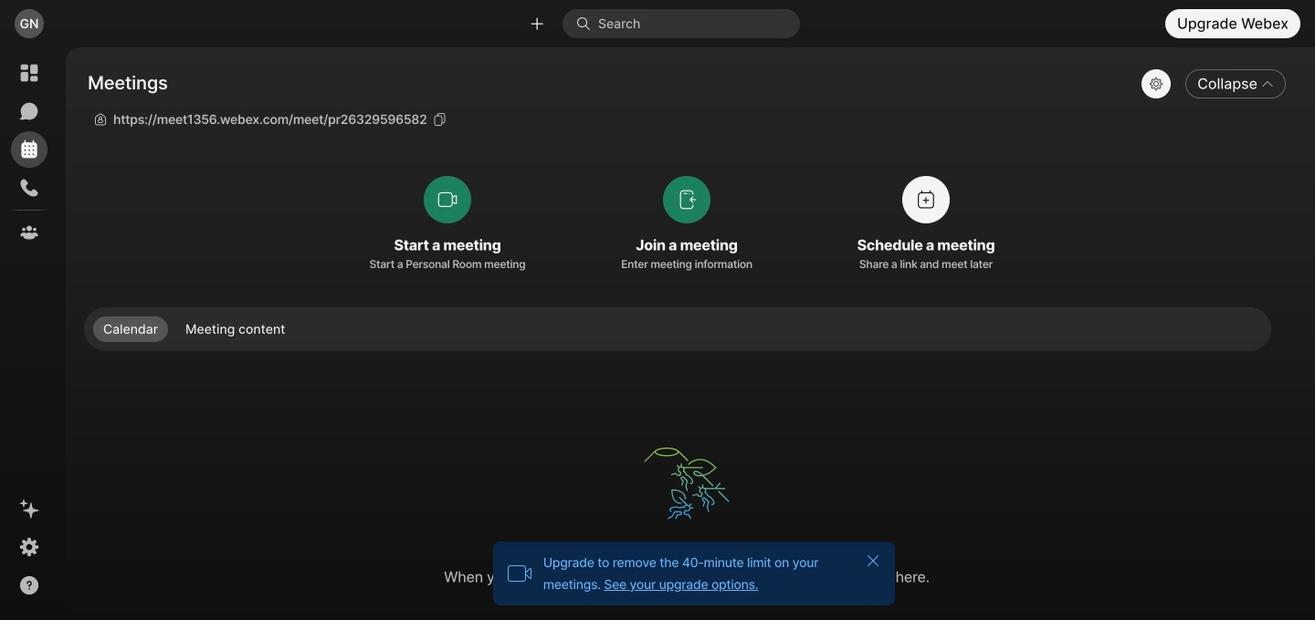 Task type: locate. For each thing, give the bounding box(es) containing it.
camera_28 image
[[507, 562, 532, 587]]

navigation
[[0, 47, 58, 621]]



Task type: describe. For each thing, give the bounding box(es) containing it.
webex tab list
[[11, 55, 47, 251]]

cancel_16 image
[[866, 554, 880, 569]]



